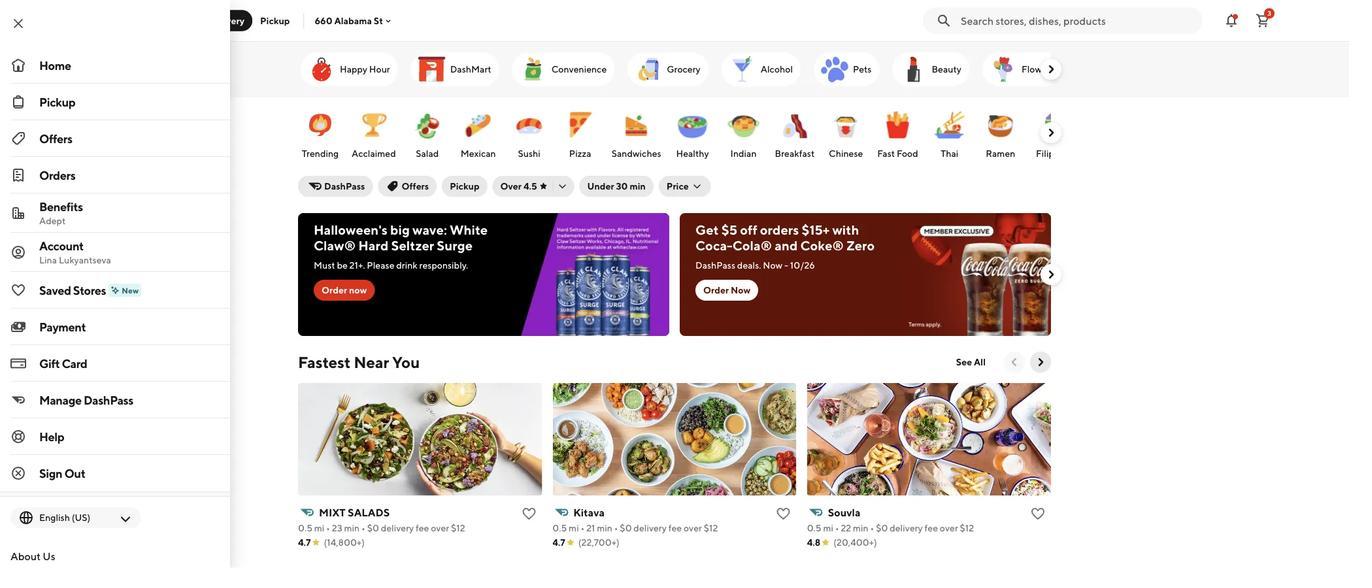 Task type: locate. For each thing, give the bounding box(es) containing it.
kitava
[[574, 506, 605, 519]]

3 over from the left
[[940, 523, 958, 533]]

wave:
[[412, 222, 447, 238]]

dashpass button
[[298, 176, 373, 197]]

0.5 for kitava
[[553, 523, 567, 533]]

gift card link
[[0, 345, 230, 382]]

manage dashpass
[[39, 393, 133, 407]]

1 horizontal spatial fee
[[669, 523, 682, 533]]

now inside get $5 off orders $15+ with coca-cola® and coke® zero dashpass deals. now - 10/26
[[763, 260, 783, 271]]

1 click to add this store to your saved list image from the left
[[776, 506, 791, 522]]

1 vertical spatial dashpass
[[696, 260, 735, 271]]

4.8
[[807, 537, 821, 548]]

2 horizontal spatial mi
[[823, 523, 833, 533]]

pickup button down mexican
[[442, 176, 487, 197]]

next button of carousel image right flowers icon
[[1045, 63, 1058, 76]]

big
[[390, 222, 410, 238]]

1 horizontal spatial 0.5
[[553, 523, 567, 533]]

order for get $5 off orders $15+ with coca-cola® and coke® zero
[[703, 285, 729, 295]]

fee for mixt salads
[[416, 523, 429, 533]]

2 $12 from the left
[[704, 523, 718, 533]]

dashpass down the coca-
[[696, 260, 735, 271]]

1 horizontal spatial delivery
[[634, 523, 667, 533]]

over
[[500, 181, 522, 192]]

2 order from the left
[[703, 285, 729, 295]]

delivery for mixt salads
[[381, 523, 414, 533]]

order left now
[[322, 285, 347, 295]]

0 horizontal spatial mi
[[314, 523, 324, 533]]

payment link
[[0, 309, 230, 345]]

1 mi from the left
[[314, 523, 324, 533]]

3 $​0 from the left
[[876, 523, 888, 533]]

hard
[[358, 238, 389, 253]]

2 horizontal spatial delivery
[[890, 523, 923, 533]]

21
[[586, 523, 595, 533]]

ramen
[[986, 148, 1015, 159]]

delivery
[[209, 15, 245, 26]]

(20,400+)
[[834, 537, 877, 548]]

under
[[587, 181, 614, 192]]

see
[[956, 357, 972, 367]]

1 horizontal spatial 4.7
[[553, 537, 565, 548]]

2 $​0 from the left
[[620, 523, 632, 533]]

fee for souvla
[[925, 523, 938, 533]]

1 horizontal spatial $12
[[704, 523, 718, 533]]

3 delivery from the left
[[890, 523, 923, 533]]

$​0 up (20,400+)
[[876, 523, 888, 533]]

2 horizontal spatial $12
[[960, 523, 974, 533]]

0 horizontal spatial $​0
[[367, 523, 379, 533]]

2 vertical spatial dashpass
[[84, 393, 133, 407]]

filipino
[[1036, 148, 1067, 159]]

pets
[[853, 64, 872, 75]]

• left the 21
[[581, 523, 585, 533]]

0 horizontal spatial 4.7
[[298, 537, 311, 548]]

healthy
[[676, 148, 709, 159]]

1 horizontal spatial dashpass
[[324, 181, 365, 192]]

must
[[314, 260, 335, 271]]

responsibly.
[[419, 260, 468, 271]]

0 vertical spatial offers
[[39, 131, 72, 145]]

mi left the 21
[[569, 523, 579, 533]]

• up (20,400+)
[[870, 523, 874, 533]]

1 0.5 from the left
[[298, 523, 312, 533]]

mi left 22
[[823, 523, 833, 533]]

2 horizontal spatial over
[[940, 523, 958, 533]]

souvla
[[828, 506, 861, 519]]

min for souvla
[[853, 523, 869, 533]]

2 fee from the left
[[669, 523, 682, 533]]

2 4.7 from the left
[[553, 537, 565, 548]]

1 fee from the left
[[416, 523, 429, 533]]

$​0 right the 21
[[620, 523, 632, 533]]

now inside order now button
[[731, 285, 751, 295]]

$12
[[451, 523, 465, 533], [704, 523, 718, 533], [960, 523, 974, 533]]

happy hour
[[340, 64, 390, 75]]

next button of carousel image
[[1045, 63, 1058, 76], [1045, 126, 1058, 139], [1034, 356, 1047, 369]]

coke®
[[800, 238, 844, 253]]

over 4.5 button
[[493, 176, 574, 197]]

1 horizontal spatial offers
[[402, 181, 429, 192]]

account lina lukyantseva
[[39, 239, 111, 265]]

pickup down mexican
[[450, 181, 480, 192]]

min right the 21
[[597, 523, 612, 533]]

stores
[[73, 283, 106, 297]]

1 vertical spatial next button of carousel image
[[1045, 126, 1058, 139]]

• left 22
[[835, 523, 839, 533]]

1 horizontal spatial click to add this store to your saved list image
[[1030, 506, 1046, 522]]

order down the coca-
[[703, 285, 729, 295]]

0 horizontal spatial pickup button
[[252, 10, 298, 31]]

click to add this store to your saved list image for kitava
[[776, 506, 791, 522]]

home
[[39, 58, 71, 72]]

4.7 left the (22,700+)
[[553, 537, 565, 548]]

2 horizontal spatial $​0
[[876, 523, 888, 533]]

fee for kitava
[[669, 523, 682, 533]]

1 horizontal spatial $​0
[[620, 523, 632, 533]]

1 vertical spatial now
[[731, 285, 751, 295]]

min right 30
[[630, 181, 646, 192]]

0 horizontal spatial now
[[731, 285, 751, 295]]

0.5 left the 23
[[298, 523, 312, 533]]

$​0 for kitava
[[620, 523, 632, 533]]

1 $​0 from the left
[[367, 523, 379, 533]]

mi left the 23
[[314, 523, 324, 533]]

order inside order now button
[[703, 285, 729, 295]]

halloween's
[[314, 222, 388, 238]]

2 horizontal spatial fee
[[925, 523, 938, 533]]

pickup button right delivery
[[252, 10, 298, 31]]

0 vertical spatial pickup
[[260, 15, 290, 26]]

2 over from the left
[[684, 523, 702, 533]]

home link
[[0, 47, 230, 84]]

• down salads
[[361, 523, 365, 533]]

3 fee from the left
[[925, 523, 938, 533]]

under 30 min button
[[580, 176, 654, 197]]

1 delivery from the left
[[381, 523, 414, 533]]

offers down salad at the left top of the page
[[402, 181, 429, 192]]

order
[[322, 285, 347, 295], [703, 285, 729, 295]]

offers
[[39, 131, 72, 145], [402, 181, 429, 192]]

0 horizontal spatial offers
[[39, 131, 72, 145]]

dashpass down the trending
[[324, 181, 365, 192]]

2 • from the left
[[361, 523, 365, 533]]

delivery for souvla
[[890, 523, 923, 533]]

benefits
[[39, 199, 83, 213]]

0 horizontal spatial click to add this store to your saved list image
[[776, 506, 791, 522]]

lukyantseva
[[59, 255, 111, 265]]

sign out
[[39, 466, 85, 480]]

min for mixt salads
[[344, 523, 360, 533]]

flowers
[[1022, 64, 1054, 75]]

trending link
[[298, 103, 343, 163]]

next button of carousel image up 'filipino'
[[1045, 126, 1058, 139]]

0 horizontal spatial pickup
[[39, 95, 75, 109]]

saved
[[39, 283, 71, 297]]

min right 22
[[853, 523, 869, 533]]

now left -
[[763, 260, 783, 271]]

get
[[696, 222, 719, 238]]

•
[[326, 523, 330, 533], [361, 523, 365, 533], [581, 523, 585, 533], [614, 523, 618, 533], [835, 523, 839, 533], [870, 523, 874, 533]]

1 vertical spatial offers
[[402, 181, 429, 192]]

0.5
[[298, 523, 312, 533], [553, 523, 567, 533], [807, 523, 821, 533]]

alcohol image
[[727, 54, 758, 85]]

2 0.5 from the left
[[553, 523, 567, 533]]

surge
[[437, 238, 473, 253]]

4.7
[[298, 537, 311, 548], [553, 537, 565, 548]]

1 order from the left
[[322, 285, 347, 295]]

mi for kitava
[[569, 523, 579, 533]]

$12 for souvla
[[960, 523, 974, 533]]

pickup for the topmost the pickup button
[[260, 15, 290, 26]]

2 horizontal spatial 0.5
[[807, 523, 821, 533]]

all
[[974, 357, 986, 367]]

1 horizontal spatial mi
[[569, 523, 579, 533]]

0 horizontal spatial delivery
[[381, 523, 414, 533]]

now
[[763, 260, 783, 271], [731, 285, 751, 295]]

1 horizontal spatial order
[[703, 285, 729, 295]]

1 4.7 from the left
[[298, 537, 311, 548]]

• left the 23
[[326, 523, 330, 533]]

dashpass inside get $5 off orders $15+ with coca-cola® and coke® zero dashpass deals. now - 10/26
[[696, 260, 735, 271]]

click to add this store to your saved list image
[[776, 506, 791, 522], [1030, 506, 1046, 522]]

-
[[784, 260, 788, 271]]

4.7 for mixt salads
[[298, 537, 311, 548]]

0.5 up 4.8
[[807, 523, 821, 533]]

(14,800+)
[[324, 537, 365, 548]]

delivery right the 21
[[634, 523, 667, 533]]

0 horizontal spatial over
[[431, 523, 449, 533]]

convenience
[[552, 64, 607, 75]]

1 horizontal spatial now
[[763, 260, 783, 271]]

offers button
[[378, 176, 437, 197]]

30
[[616, 181, 628, 192]]

0 horizontal spatial 0.5
[[298, 523, 312, 533]]

sushi
[[518, 148, 541, 159]]

next button of carousel image right previous button of carousel icon
[[1034, 356, 1047, 369]]

1 horizontal spatial pickup
[[260, 15, 290, 26]]

near
[[354, 353, 389, 371]]

0.5 left the 21
[[553, 523, 567, 533]]

order inside order now button
[[322, 285, 347, 295]]

flowers image
[[988, 54, 1019, 85]]

pets image
[[819, 54, 851, 85]]

now down deals. at the top right
[[731, 285, 751, 295]]

3 mi from the left
[[823, 523, 833, 533]]

previous button of carousel image
[[1008, 356, 1021, 369]]

order now
[[703, 285, 751, 295]]

over for mixt salads
[[431, 523, 449, 533]]

notification bell image
[[1224, 13, 1239, 28]]

3 0.5 from the left
[[807, 523, 821, 533]]

breakfast
[[775, 148, 815, 159]]

2 delivery from the left
[[634, 523, 667, 533]]

1 over from the left
[[431, 523, 449, 533]]

food
[[897, 148, 918, 159]]

min right the 23
[[344, 523, 360, 533]]

offers up orders
[[39, 131, 72, 145]]

adept
[[39, 215, 66, 226]]

off
[[740, 222, 757, 238]]

0 horizontal spatial dashpass
[[84, 393, 133, 407]]

halloween's big wave: white claw® hard seltzer surge must be 21+. please drink responsibly.
[[314, 222, 488, 271]]

$​0 down salads
[[367, 523, 379, 533]]

delivery
[[381, 523, 414, 533], [634, 523, 667, 533], [890, 523, 923, 533]]

fastest
[[298, 353, 351, 371]]

coca-
[[696, 238, 733, 253]]

delivery down salads
[[381, 523, 414, 533]]

2 mi from the left
[[569, 523, 579, 533]]

4.7 left (14,800+) on the left of the page
[[298, 537, 311, 548]]

see all link
[[948, 352, 994, 373]]

1 horizontal spatial over
[[684, 523, 702, 533]]

price button
[[659, 176, 711, 197]]

0 items, open order cart image
[[1255, 13, 1271, 28]]

pickup link
[[0, 84, 230, 120]]

3 $12 from the left
[[960, 523, 974, 533]]

1 $12 from the left
[[451, 523, 465, 533]]

2 horizontal spatial pickup
[[450, 181, 480, 192]]

mixt salads
[[319, 506, 390, 519]]

0 horizontal spatial $12
[[451, 523, 465, 533]]

dashpass down gift card link
[[84, 393, 133, 407]]

0 horizontal spatial order
[[322, 285, 347, 295]]

pizza
[[569, 148, 591, 159]]

2 vertical spatial pickup
[[450, 181, 480, 192]]

0.5 for souvla
[[807, 523, 821, 533]]

pickup right delivery
[[260, 15, 290, 26]]

chinese
[[829, 148, 863, 159]]

• up the (22,700+)
[[614, 523, 618, 533]]

2 click to add this store to your saved list image from the left
[[1030, 506, 1046, 522]]

2 horizontal spatial dashpass
[[696, 260, 735, 271]]

over for souvla
[[940, 523, 958, 533]]

0 vertical spatial now
[[763, 260, 783, 271]]

thai
[[941, 148, 959, 159]]

0 vertical spatial dashpass
[[324, 181, 365, 192]]

delivery right 22
[[890, 523, 923, 533]]

pickup down home
[[39, 95, 75, 109]]

0 horizontal spatial fee
[[416, 523, 429, 533]]

1 horizontal spatial pickup button
[[442, 176, 487, 197]]



Task type: describe. For each thing, give the bounding box(es) containing it.
new
[[122, 286, 139, 295]]

delivery for kitava
[[634, 523, 667, 533]]

0.5 mi • 23 min • $​0 delivery fee over $12
[[298, 523, 465, 533]]

alcohol
[[761, 64, 793, 75]]

hour
[[369, 64, 390, 75]]

alabama
[[334, 15, 372, 26]]

orders link
[[0, 157, 230, 194]]

close image
[[10, 16, 26, 31]]

1 vertical spatial pickup button
[[442, 176, 487, 197]]

about us link
[[0, 539, 230, 568]]

0 vertical spatial next button of carousel image
[[1045, 63, 1058, 76]]

flowers link
[[982, 52, 1062, 86]]

indian
[[731, 148, 757, 159]]

help
[[39, 429, 64, 444]]

alcohol link
[[722, 52, 801, 86]]

dashmart
[[450, 64, 491, 75]]

happy
[[340, 64, 367, 75]]

order for halloween's big wave: white claw® hard seltzer surge
[[322, 285, 347, 295]]

fast
[[877, 148, 895, 159]]

click to add this store to your saved list image
[[521, 506, 537, 522]]

drink
[[396, 260, 418, 271]]

saved stores
[[39, 283, 106, 297]]

2 vertical spatial next button of carousel image
[[1034, 356, 1047, 369]]

0.5 mi • 21 min • $​0 delivery fee over $12
[[553, 523, 718, 533]]

and
[[775, 238, 798, 253]]

salad
[[416, 148, 439, 159]]

click to add this store to your saved list image for souvla
[[1030, 506, 1046, 522]]

sign out link
[[0, 455, 230, 492]]

orders
[[39, 168, 75, 182]]

order now button
[[696, 280, 758, 301]]

gift card
[[39, 356, 87, 370]]

manage
[[39, 393, 82, 407]]

sign
[[39, 466, 62, 480]]

3 • from the left
[[581, 523, 585, 533]]

4.5
[[524, 181, 537, 192]]

1 • from the left
[[326, 523, 330, 533]]

6 • from the left
[[870, 523, 874, 533]]

convenience image
[[518, 54, 549, 85]]

mixt
[[319, 506, 346, 519]]

fastest near you link
[[298, 352, 420, 373]]

mexican
[[461, 148, 496, 159]]

payment
[[39, 320, 86, 334]]

min inside button
[[630, 181, 646, 192]]

dashmart image
[[416, 54, 448, 85]]

orders
[[760, 222, 799, 238]]

0.5 for mixt salads
[[298, 523, 312, 533]]

4 • from the left
[[614, 523, 618, 533]]

5 • from the left
[[835, 523, 839, 533]]

st
[[374, 15, 383, 26]]

grocery link
[[628, 52, 708, 86]]

$12 for kitava
[[704, 523, 718, 533]]

$​0 for mixt salads
[[367, 523, 379, 533]]

over 4.5
[[500, 181, 537, 192]]

deals.
[[737, 260, 761, 271]]

22
[[841, 523, 851, 533]]

$​0 for souvla
[[876, 523, 888, 533]]

order now button
[[314, 280, 375, 301]]

grocery image
[[633, 54, 664, 85]]

$5
[[722, 222, 738, 238]]

order now
[[322, 285, 367, 295]]

salads
[[348, 506, 390, 519]]

next button of carousel image
[[1045, 268, 1058, 281]]

happy hour image
[[306, 54, 337, 85]]

over for kitava
[[684, 523, 702, 533]]

1 vertical spatial pickup
[[39, 95, 75, 109]]

gift
[[39, 356, 60, 370]]

mi for souvla
[[823, 523, 833, 533]]

you
[[392, 353, 420, 371]]

660
[[315, 15, 332, 26]]

fastest near you
[[298, 353, 420, 371]]

about
[[10, 550, 41, 563]]

now
[[349, 285, 367, 295]]

min for kitava
[[597, 523, 612, 533]]

white
[[450, 222, 488, 238]]

please
[[367, 260, 395, 271]]

acclaimed link
[[349, 103, 399, 163]]

0.5 mi • 22 min • $​0 delivery fee over $12
[[807, 523, 974, 533]]

zero
[[847, 238, 875, 253]]

beauty
[[932, 64, 962, 75]]

(22,700+)
[[578, 537, 620, 548]]

0 vertical spatial pickup button
[[252, 10, 298, 31]]

dashpass inside button
[[324, 181, 365, 192]]

out
[[64, 466, 85, 480]]

mi for mixt salads
[[314, 523, 324, 533]]

be
[[337, 260, 348, 271]]

manage dashpass link
[[0, 382, 230, 418]]

account
[[39, 239, 84, 253]]

offers inside button
[[402, 181, 429, 192]]

23
[[332, 523, 342, 533]]

$12 for mixt salads
[[451, 523, 465, 533]]

3 button
[[1250, 8, 1276, 34]]

dashmart link
[[411, 52, 499, 86]]

$15+
[[802, 222, 830, 238]]

us
[[43, 550, 55, 563]]

claw®
[[314, 238, 356, 253]]

trending
[[302, 148, 339, 159]]

convenience link
[[512, 52, 615, 86]]

pickup for bottom the pickup button
[[450, 181, 480, 192]]

21+.
[[349, 260, 365, 271]]

fast food
[[877, 148, 918, 159]]

grocery
[[667, 64, 701, 75]]

beauty image
[[898, 54, 929, 85]]

10/26
[[790, 260, 815, 271]]

help link
[[0, 418, 230, 455]]

4.7 for kitava
[[553, 537, 565, 548]]

pets link
[[814, 52, 880, 86]]

under 30 min
[[587, 181, 646, 192]]



Task type: vqa. For each thing, say whether or not it's contained in the screenshot.
'Get'
yes



